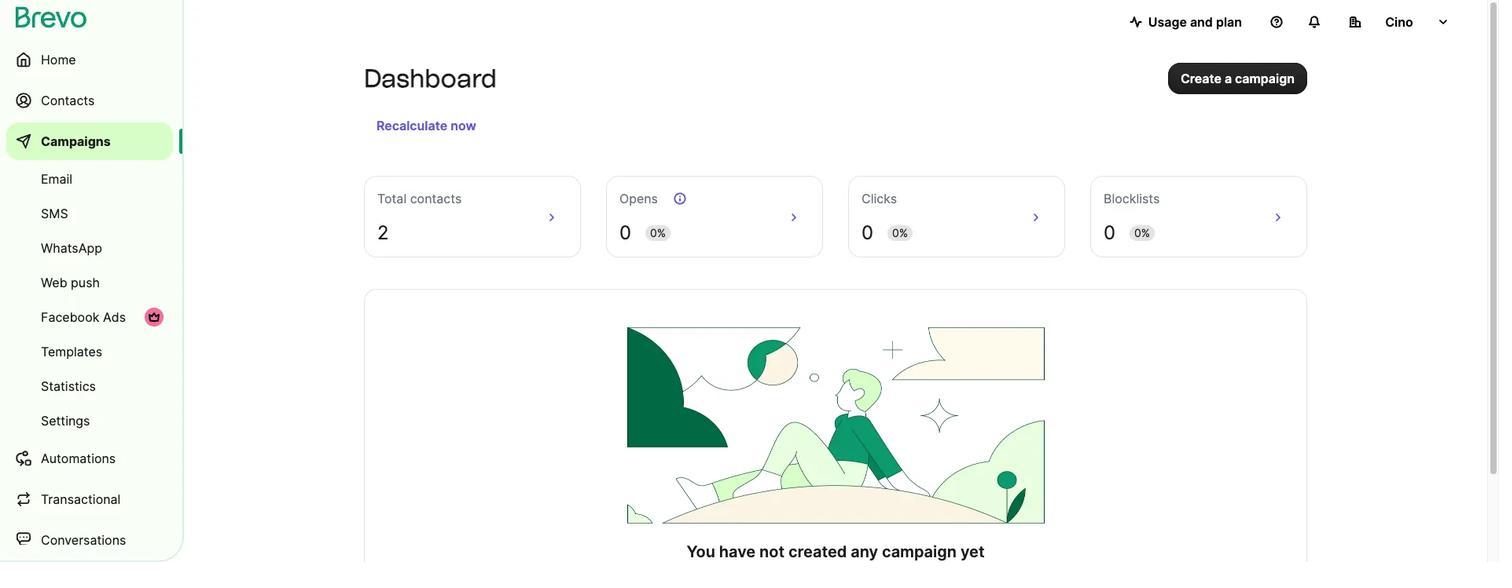 Task type: vqa. For each thing, say whether or not it's contained in the screenshot.
Will
no



Task type: describe. For each thing, give the bounding box(es) containing it.
left___rvooi image
[[148, 311, 160, 324]]

automations
[[41, 451, 116, 467]]

web push
[[41, 275, 100, 291]]

create a campaign button
[[1168, 63, 1308, 94]]

recalculate now button
[[370, 113, 483, 138]]

not
[[760, 543, 785, 562]]

and
[[1190, 14, 1213, 30]]

plan
[[1216, 14, 1242, 30]]

1 0 from the left
[[620, 222, 631, 245]]

transactional link
[[6, 481, 173, 519]]

recalculate
[[377, 118, 448, 134]]

cino
[[1386, 14, 1414, 30]]

total contacts
[[377, 191, 462, 207]]

statistics link
[[6, 371, 173, 403]]

blocklists
[[1104, 191, 1160, 207]]

facebook
[[41, 310, 99, 326]]

email
[[41, 171, 72, 187]]

usage and plan button
[[1117, 6, 1255, 38]]

opens
[[620, 191, 658, 207]]

contacts link
[[6, 82, 173, 120]]

any
[[851, 543, 878, 562]]

0 for blocklists
[[1104, 222, 1116, 245]]

push
[[71, 275, 100, 291]]

usage
[[1148, 14, 1187, 30]]

now
[[451, 118, 476, 134]]

home
[[41, 52, 76, 68]]

home link
[[6, 41, 173, 79]]

ads
[[103, 310, 126, 326]]

campaign inside button
[[1235, 71, 1295, 86]]

email link
[[6, 164, 173, 195]]



Task type: locate. For each thing, give the bounding box(es) containing it.
dashboard
[[364, 64, 497, 94]]

1 vertical spatial campaign
[[882, 543, 957, 562]]

2 horizontal spatial 0%
[[1135, 226, 1150, 240]]

0 down clicks
[[862, 222, 874, 245]]

a
[[1225, 71, 1232, 86]]

sms link
[[6, 198, 173, 230]]

0% for clicks
[[892, 226, 908, 240]]

campaigns
[[41, 134, 111, 149]]

1 horizontal spatial 0%
[[892, 226, 908, 240]]

1 horizontal spatial campaign
[[1235, 71, 1295, 86]]

templates link
[[6, 337, 173, 368]]

cino button
[[1337, 6, 1462, 38]]

3 0% from the left
[[1135, 226, 1150, 240]]

settings
[[41, 414, 90, 429]]

campaigns link
[[6, 123, 173, 160]]

clicks
[[862, 191, 897, 207]]

campaign left "yet"
[[882, 543, 957, 562]]

sms
[[41, 206, 68, 222]]

facebook ads link
[[6, 302, 173, 333]]

whatsapp
[[41, 241, 102, 256]]

yet
[[961, 543, 985, 562]]

campaign
[[1235, 71, 1295, 86], [882, 543, 957, 562]]

you
[[687, 543, 715, 562]]

usage and plan
[[1148, 14, 1242, 30]]

2 0 from the left
[[862, 222, 874, 245]]

web push link
[[6, 267, 173, 299]]

create
[[1181, 71, 1222, 86]]

0% down blocklists
[[1135, 226, 1150, 240]]

contacts
[[410, 191, 462, 207]]

automations link
[[6, 440, 173, 478]]

0 for clicks
[[862, 222, 874, 245]]

you have not created any campaign yet
[[687, 543, 985, 562]]

created
[[789, 543, 847, 562]]

templates
[[41, 344, 102, 360]]

0 horizontal spatial 0
[[620, 222, 631, 245]]

0%
[[650, 226, 666, 240], [892, 226, 908, 240], [1135, 226, 1150, 240]]

whatsapp link
[[6, 233, 173, 264]]

0 horizontal spatial 0%
[[650, 226, 666, 240]]

facebook ads
[[41, 310, 126, 326]]

campaign right the a
[[1235, 71, 1295, 86]]

1 0% from the left
[[650, 226, 666, 240]]

0% for blocklists
[[1135, 226, 1150, 240]]

conversations link
[[6, 522, 173, 560]]

have
[[719, 543, 756, 562]]

0% down clicks
[[892, 226, 908, 240]]

transactional
[[41, 492, 121, 508]]

web
[[41, 275, 67, 291]]

total
[[377, 191, 407, 207]]

0 horizontal spatial campaign
[[882, 543, 957, 562]]

conversations
[[41, 533, 126, 549]]

recalculate now
[[377, 118, 476, 134]]

2 0% from the left
[[892, 226, 908, 240]]

3 0 from the left
[[1104, 222, 1116, 245]]

0% down opens
[[650, 226, 666, 240]]

0 vertical spatial campaign
[[1235, 71, 1295, 86]]

2
[[377, 222, 389, 245]]

create a campaign
[[1181, 71, 1295, 86]]

settings link
[[6, 406, 173, 437]]

contacts
[[41, 93, 95, 109]]

1 horizontal spatial 0
[[862, 222, 874, 245]]

2 horizontal spatial 0
[[1104, 222, 1116, 245]]

0 down opens
[[620, 222, 631, 245]]

0
[[620, 222, 631, 245], [862, 222, 874, 245], [1104, 222, 1116, 245]]

statistics
[[41, 379, 96, 395]]

0 down blocklists
[[1104, 222, 1116, 245]]



